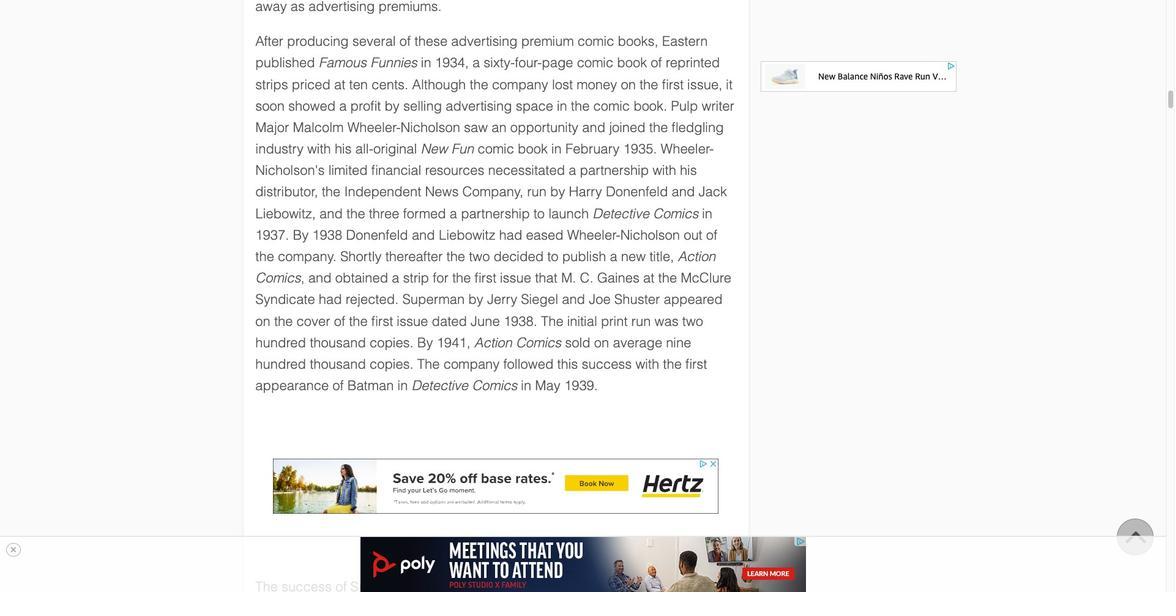 Task type: describe. For each thing, give the bounding box(es) containing it.
this
[[558, 357, 578, 372]]

lost
[[552, 77, 573, 92]]

by inside in 1937. by 1938 donenfeld and liebowitz had eased wheeler-nicholson out of the company. shortly thereafter the two decided to publish a new title,
[[293, 228, 309, 243]]

copies. inside sold on average nine hundred thousand copies. the company followed this success with the first appearance of batman in
[[370, 357, 414, 372]]

and down m.
[[562, 292, 585, 308]]

comic book in february 1935. wheeler- nicholson's limited financial resources necessitated a partnership with his distributor, the independent news company, run by harry donenfeld and jack liebowitz, and the three formed a partnership to launch
[[256, 141, 727, 221]]

limited
[[329, 163, 368, 178]]

comics up 'out'
[[653, 206, 699, 221]]

print
[[601, 314, 628, 329]]

the inside sold on average nine hundred thousand copies. the company followed this success with the first appearance of batman in
[[418, 357, 440, 372]]

company inside the in 1934, a sixty-four-page comic book of reprinted strips priced at ten cents. although the company lost money on the first issue, it soon showed a profit by selling advertising space in the comic book. pulp writer major malcolm wheeler-nicholson saw an opportunity and joined the fledgling industry with his all-original
[[492, 77, 549, 92]]

book inside comic book in february 1935. wheeler- nicholson's limited financial resources necessitated a partnership with his distributor, the independent news company, run by harry donenfeld and jack liebowitz, and the three formed a partnership to launch
[[518, 141, 548, 157]]

detective for detective comics
[[593, 206, 650, 221]]

thousand inside sold on average nine hundred thousand copies. the company followed this success with the first appearance of batman in
[[310, 357, 366, 372]]

the up book.
[[640, 77, 659, 92]]

profit
[[351, 98, 381, 114]]

at inside the in 1934, a sixty-four-page comic book of reprinted strips priced at ten cents. although the company lost money on the first issue, it soon showed a profit by selling advertising space in the comic book. pulp writer major malcolm wheeler-nicholson saw an opportunity and joined the fledgling industry with his all-original
[[334, 77, 346, 92]]

had inside in 1937. by 1938 donenfeld and liebowitz had eased wheeler-nicholson out of the company. shortly thereafter the two decided to publish a new title,
[[499, 228, 523, 243]]

out
[[684, 228, 703, 243]]

that
[[535, 271, 558, 286]]

initial
[[567, 314, 598, 329]]

on inside sold on average nine hundred thousand copies. the company followed this success with the first appearance of batman in
[[594, 335, 609, 351]]

donenfeld inside in 1937. by 1938 donenfeld and liebowitz had eased wheeler-nicholson out of the company. shortly thereafter the two decided to publish a new title,
[[346, 228, 408, 243]]

original
[[374, 141, 417, 157]]

these
[[415, 34, 448, 49]]

book inside the in 1934, a sixty-four-page comic book of reprinted strips priced at ten cents. although the company lost money on the first issue, it soon showed a profit by selling advertising space in the comic book. pulp writer major malcolm wheeler-nicholson saw an opportunity and joined the fledgling industry with his all-original
[[617, 55, 647, 71]]

nicholson inside the in 1934, a sixty-four-page comic book of reprinted strips priced at ten cents. although the company lost money on the first issue, it soon showed a profit by selling advertising space in the comic book. pulp writer major malcolm wheeler-nicholson saw an opportunity and joined the fledgling industry with his all-original
[[401, 120, 460, 135]]

in inside sold on average nine hundred thousand copies. the company followed this success with the first appearance of batman in
[[398, 378, 408, 394]]

to inside comic book in february 1935. wheeler- nicholson's limited financial resources necessitated a partnership with his distributor, the independent news company, run by harry donenfeld and jack liebowitz, and the three formed a partnership to launch
[[534, 206, 545, 221]]

first inside the in 1934, a sixty-four-page comic book of reprinted strips priced at ten cents. although the company lost money on the first issue, it soon showed a profit by selling advertising space in the comic book. pulp writer major malcolm wheeler-nicholson saw an opportunity and joined the fledgling industry with his all-original
[[662, 77, 684, 92]]

soon
[[256, 98, 285, 114]]

comic inside comic book in february 1935. wheeler- nicholson's limited financial resources necessitated a partnership with his distributor, the independent news company, run by harry donenfeld and jack liebowitz, and the three formed a partnership to launch
[[478, 141, 514, 157]]

reprinted
[[666, 55, 720, 71]]

and up 1938
[[320, 206, 343, 221]]

in inside comic book in february 1935. wheeler- nicholson's limited financial resources necessitated a partnership with his distributor, the independent news company, run by harry donenfeld and jack liebowitz, and the three formed a partnership to launch
[[552, 141, 562, 157]]

, and obtained a strip for the first issue that m. c. gaines at the mcclure syndicate had rejected. superman by jerry siegel and joe shuster appeared on the cover of the first issue dated june 1938. the initial print run was two hundred thousand copies. by 1941,
[[256, 271, 732, 351]]

the inside , and obtained a strip for the first issue that m. c. gaines at the mcclure syndicate had rejected. superman by jerry siegel and joe shuster appeared on the cover of the first issue dated june 1938. the initial print run was two hundred thousand copies. by 1941,
[[541, 314, 564, 329]]

in 1937. by 1938 donenfeld and liebowitz had eased wheeler-nicholson out of the company. shortly thereafter the two decided to publish a new title,
[[256, 206, 718, 265]]

of inside after producing several of these advertising premium comic books, eastern published
[[400, 34, 411, 49]]

in 1934, a sixty-four-page comic book of reprinted strips priced at ten cents. although the company lost money on the first issue, it soon showed a profit by selling advertising space in the comic book. pulp writer major malcolm wheeler-nicholson saw an opportunity and joined the fledgling industry with his all-original
[[256, 55, 735, 157]]

major
[[256, 120, 289, 135]]

by inside , and obtained a strip for the first issue that m. c. gaines at the mcclure syndicate had rejected. superman by jerry siegel and joe shuster appeared on the cover of the first issue dated june 1938. the initial print run was two hundred thousand copies. by 1941,
[[469, 292, 484, 308]]

0 vertical spatial advertisement region
[[761, 61, 957, 92]]

success
[[582, 357, 632, 372]]

books,
[[618, 34, 659, 49]]

run inside comic book in february 1935. wheeler- nicholson's limited financial resources necessitated a partnership with his distributor, the independent news company, run by harry donenfeld and jack liebowitz, and the three formed a partnership to launch
[[527, 185, 547, 200]]

shortly
[[340, 249, 382, 265]]

of inside in 1937. by 1938 donenfeld and liebowitz had eased wheeler-nicholson out of the company. shortly thereafter the two decided to publish a new title,
[[707, 228, 718, 243]]

siegel
[[521, 292, 558, 308]]

strips
[[256, 77, 288, 92]]

of inside , and obtained a strip for the first issue that m. c. gaines at the mcclure syndicate had rejected. superman by jerry siegel and joe shuster appeared on the cover of the first issue dated june 1938. the initial print run was two hundred thousand copies. by 1941,
[[334, 314, 345, 329]]

in down these
[[421, 55, 432, 71]]

after
[[256, 34, 283, 49]]

the down title,
[[659, 271, 677, 286]]

company.
[[278, 249, 337, 265]]

the right for
[[452, 271, 471, 286]]

first down rejected.
[[372, 314, 393, 329]]

1941,
[[437, 335, 471, 351]]

,
[[301, 271, 305, 286]]

in inside in 1937. by 1938 donenfeld and liebowitz had eased wheeler-nicholson out of the company. shortly thereafter the two decided to publish a new title,
[[702, 206, 713, 221]]

premium
[[522, 34, 574, 49]]

eastern
[[662, 34, 708, 49]]

the down rejected.
[[349, 314, 368, 329]]

necessitated
[[488, 163, 565, 178]]

famous funnies
[[319, 55, 418, 71]]

malcolm
[[293, 120, 344, 135]]

on inside , and obtained a strip for the first issue that m. c. gaines at the mcclure syndicate had rejected. superman by jerry siegel and joe shuster appeared on the cover of the first issue dated june 1938. the initial print run was two hundred thousand copies. by 1941,
[[256, 314, 271, 329]]

×
[[10, 544, 17, 557]]

and inside in 1937. by 1938 donenfeld and liebowitz had eased wheeler-nicholson out of the company. shortly thereafter the two decided to publish a new title,
[[412, 228, 435, 243]]

writer
[[702, 98, 735, 114]]

new
[[621, 249, 646, 265]]

the inside sold on average nine hundred thousand copies. the company followed this success with the first appearance of batman in
[[663, 357, 682, 372]]

financial
[[372, 163, 421, 178]]

average
[[613, 335, 663, 351]]

batman
[[348, 378, 394, 394]]

in down lost
[[557, 98, 567, 114]]

first inside sold on average nine hundred thousand copies. the company followed this success with the first appearance of batman in
[[686, 357, 708, 372]]

c.
[[580, 271, 594, 286]]

1935.
[[624, 141, 657, 157]]

the down book.
[[650, 120, 668, 135]]

1 vertical spatial action comics
[[474, 335, 562, 351]]

opportunity
[[511, 120, 579, 135]]

comic inside after producing several of these advertising premium comic books, eastern published
[[578, 34, 614, 49]]

hundred inside , and obtained a strip for the first issue that m. c. gaines at the mcclure syndicate had rejected. superman by jerry siegel and joe shuster appeared on the cover of the first issue dated june 1938. the initial print run was two hundred thousand copies. by 1941,
[[256, 335, 306, 351]]

money
[[577, 77, 617, 92]]

published
[[256, 55, 315, 71]]

copies. inside , and obtained a strip for the first issue that m. c. gaines at the mcclure syndicate had rejected. superman by jerry siegel and joe shuster appeared on the cover of the first issue dated june 1938. the initial print run was two hundred thousand copies. by 1941,
[[370, 335, 414, 351]]

m.
[[562, 271, 576, 286]]

comic down "money"
[[594, 98, 630, 114]]

formed
[[403, 206, 446, 221]]

cover
[[297, 314, 330, 329]]

new fun
[[421, 141, 474, 157]]

it
[[726, 77, 733, 92]]

fledgling
[[672, 120, 724, 135]]

with inside sold on average nine hundred thousand copies. the company followed this success with the first appearance of batman in
[[636, 357, 660, 372]]

space
[[516, 98, 554, 114]]

famous
[[319, 55, 367, 71]]

had inside , and obtained a strip for the first issue that m. c. gaines at the mcclure syndicate had rejected. superman by jerry siegel and joe shuster appeared on the cover of the first issue dated june 1938. the initial print run was two hundred thousand copies. by 1941,
[[319, 292, 342, 308]]

at inside , and obtained a strip for the first issue that m. c. gaines at the mcclure syndicate had rejected. superman by jerry siegel and joe shuster appeared on the cover of the first issue dated june 1938. the initial print run was two hundred thousand copies. by 1941,
[[644, 271, 655, 286]]

three
[[369, 206, 400, 221]]

comics down followed
[[472, 378, 518, 394]]

ten
[[349, 77, 368, 92]]

industry
[[256, 141, 304, 157]]

joe
[[589, 292, 611, 308]]

1934,
[[435, 55, 469, 71]]

the down liebowitz
[[447, 249, 465, 265]]

company inside sold on average nine hundred thousand copies. the company followed this success with the first appearance of batman in
[[444, 357, 500, 372]]

thousand inside , and obtained a strip for the first issue that m. c. gaines at the mcclure syndicate had rejected. superman by jerry siegel and joe shuster appeared on the cover of the first issue dated june 1938. the initial print run was two hundred thousand copies. by 1941,
[[310, 335, 366, 351]]

the down "1937."
[[256, 249, 274, 265]]

2 vertical spatial advertisement region
[[360, 538, 806, 593]]

june
[[471, 314, 500, 329]]

and left jack
[[672, 185, 695, 200]]

the down syndicate
[[274, 314, 293, 329]]

1 horizontal spatial partnership
[[580, 163, 649, 178]]

detective comics
[[593, 206, 699, 221]]

1939.
[[565, 378, 598, 394]]

his inside comic book in february 1935. wheeler- nicholson's limited financial resources necessitated a partnership with his distributor, the independent news company, run by harry donenfeld and jack liebowitz, and the three formed a partnership to launch
[[680, 163, 697, 178]]

two inside , and obtained a strip for the first issue that m. c. gaines at the mcclure syndicate had rejected. superman by jerry siegel and joe shuster appeared on the cover of the first issue dated june 1938. the initial print run was two hundred thousand copies. by 1941,
[[683, 314, 704, 329]]

independent
[[344, 185, 422, 200]]

wheeler- inside in 1937. by 1938 donenfeld and liebowitz had eased wheeler-nicholson out of the company. shortly thereafter the two decided to publish a new title,
[[568, 228, 621, 243]]

pulp
[[671, 98, 698, 114]]

was
[[655, 314, 679, 329]]

nine
[[666, 335, 692, 351]]

all-
[[356, 141, 374, 157]]

syndicate
[[256, 292, 315, 308]]

1938
[[312, 228, 342, 243]]



Task type: vqa. For each thing, say whether or not it's contained in the screenshot.
new fun
yes



Task type: locate. For each thing, give the bounding box(es) containing it.
issue down decided
[[500, 271, 532, 286]]

1 vertical spatial with
[[653, 163, 677, 178]]

with down 1935.
[[653, 163, 677, 178]]

a left profit
[[339, 98, 347, 114]]

partnership down february
[[580, 163, 649, 178]]

followed
[[504, 357, 554, 372]]

1938.
[[504, 314, 538, 329]]

1 horizontal spatial two
[[683, 314, 704, 329]]

wheeler- inside comic book in february 1935. wheeler- nicholson's limited financial resources necessitated a partnership with his distributor, the independent news company, run by harry donenfeld and jack liebowitz, and the three formed a partnership to launch
[[661, 141, 714, 157]]

shuster
[[615, 292, 660, 308]]

2 horizontal spatial on
[[621, 77, 636, 92]]

0 vertical spatial on
[[621, 77, 636, 92]]

0 vertical spatial at
[[334, 77, 346, 92]]

decided
[[494, 249, 544, 265]]

1 horizontal spatial wheeler-
[[568, 228, 621, 243]]

1 vertical spatial run
[[632, 314, 651, 329]]

comic up "money"
[[577, 55, 614, 71]]

1 horizontal spatial at
[[644, 271, 655, 286]]

0 horizontal spatial at
[[334, 77, 346, 92]]

two
[[469, 249, 490, 265], [683, 314, 704, 329]]

in down jack
[[702, 206, 713, 221]]

1 vertical spatial action
[[474, 335, 512, 351]]

0 horizontal spatial to
[[534, 206, 545, 221]]

a down news
[[450, 206, 457, 221]]

1 vertical spatial at
[[644, 271, 655, 286]]

news
[[425, 185, 459, 200]]

0 vertical spatial by
[[293, 228, 309, 243]]

advertising up sixty-
[[451, 34, 518, 49]]

1 horizontal spatial had
[[499, 228, 523, 243]]

had up decided
[[499, 228, 523, 243]]

comics up followed
[[516, 335, 562, 351]]

1 horizontal spatial by
[[418, 335, 433, 351]]

0 horizontal spatial two
[[469, 249, 490, 265]]

1 vertical spatial detective
[[412, 378, 468, 394]]

0 vertical spatial action comics
[[256, 249, 716, 286]]

new
[[421, 141, 448, 157]]

fun
[[452, 141, 474, 157]]

on
[[621, 77, 636, 92], [256, 314, 271, 329], [594, 335, 609, 351]]

by up launch
[[551, 185, 565, 200]]

the down nine
[[663, 357, 682, 372]]

nicholson's
[[256, 163, 325, 178]]

0 vertical spatial company
[[492, 77, 549, 92]]

appeared
[[664, 292, 723, 308]]

a up "harry"
[[569, 163, 577, 178]]

sold
[[565, 335, 591, 351]]

1 thousand from the top
[[310, 335, 366, 351]]

and down formed
[[412, 228, 435, 243]]

advertising
[[451, 34, 518, 49], [446, 98, 512, 114]]

issue
[[500, 271, 532, 286], [397, 314, 428, 329]]

in down opportunity
[[552, 141, 562, 157]]

in
[[421, 55, 432, 71], [557, 98, 567, 114], [552, 141, 562, 157], [702, 206, 713, 221], [398, 378, 408, 394], [521, 378, 532, 394]]

of inside sold on average nine hundred thousand copies. the company followed this success with the first appearance of batman in
[[333, 378, 344, 394]]

1 vertical spatial partnership
[[461, 206, 530, 221]]

company down four-
[[492, 77, 549, 92]]

had
[[499, 228, 523, 243], [319, 292, 342, 308]]

in left may
[[521, 378, 532, 394]]

eased
[[526, 228, 564, 243]]

copies. down rejected.
[[370, 335, 414, 351]]

sold on average nine hundred thousand copies. the company followed this success with the first appearance of batman in
[[256, 335, 708, 394]]

resources
[[425, 163, 485, 178]]

saw
[[464, 120, 488, 135]]

priced
[[292, 77, 331, 92]]

1 vertical spatial to
[[548, 249, 559, 265]]

1 vertical spatial by
[[418, 335, 433, 351]]

0 vertical spatial nicholson
[[401, 120, 460, 135]]

obtained
[[335, 271, 388, 286]]

book
[[617, 55, 647, 71], [518, 141, 548, 157]]

by left '1941,'
[[418, 335, 433, 351]]

book.
[[634, 98, 668, 114]]

and right ','
[[308, 271, 332, 286]]

2 vertical spatial on
[[594, 335, 609, 351]]

wheeler- inside the in 1934, a sixty-four-page comic book of reprinted strips priced at ten cents. although the company lost money on the first issue, it soon showed a profit by selling advertising space in the comic book. pulp writer major malcolm wheeler-nicholson saw an opportunity and joined the fledgling industry with his all-original
[[348, 120, 401, 135]]

0 vertical spatial two
[[469, 249, 490, 265]]

launch
[[549, 206, 589, 221]]

0 vertical spatial thousand
[[310, 335, 366, 351]]

action down june
[[474, 335, 512, 351]]

donenfeld up detective comics
[[606, 185, 668, 200]]

0 horizontal spatial nicholson
[[401, 120, 460, 135]]

jerry
[[487, 292, 518, 308]]

1 vertical spatial issue
[[397, 314, 428, 329]]

1937.
[[256, 228, 289, 243]]

1 horizontal spatial book
[[617, 55, 647, 71]]

detective down "harry"
[[593, 206, 650, 221]]

2 thousand from the top
[[310, 357, 366, 372]]

advertising inside the in 1934, a sixty-four-page comic book of reprinted strips priced at ten cents. although the company lost money on the first issue, it soon showed a profit by selling advertising space in the comic book. pulp writer major malcolm wheeler-nicholson saw an opportunity and joined the fledgling industry with his all-original
[[446, 98, 512, 114]]

1 hundred from the top
[[256, 335, 306, 351]]

0 vertical spatial advertising
[[451, 34, 518, 49]]

1 vertical spatial donenfeld
[[346, 228, 408, 243]]

1 vertical spatial his
[[680, 163, 697, 178]]

comic left books,
[[578, 34, 614, 49]]

1 horizontal spatial issue
[[500, 271, 532, 286]]

partnership
[[580, 163, 649, 178], [461, 206, 530, 221]]

wheeler- down profit
[[348, 120, 401, 135]]

1 vertical spatial book
[[518, 141, 548, 157]]

to up the eased at the top left of the page
[[534, 206, 545, 221]]

1 vertical spatial hundred
[[256, 357, 306, 372]]

showed
[[288, 98, 336, 114]]

advertising up saw
[[446, 98, 512, 114]]

0 vertical spatial copies.
[[370, 335, 414, 351]]

1 vertical spatial copies.
[[370, 357, 414, 372]]

had up the cover on the left bottom
[[319, 292, 342, 308]]

1 horizontal spatial detective
[[593, 206, 650, 221]]

an
[[492, 120, 507, 135]]

0 vertical spatial action
[[678, 249, 716, 265]]

0 horizontal spatial had
[[319, 292, 342, 308]]

a left strip
[[392, 271, 400, 286]]

on down syndicate
[[256, 314, 271, 329]]

2 horizontal spatial wheeler-
[[661, 141, 714, 157]]

donenfeld inside comic book in february 1935. wheeler- nicholson's limited financial resources necessitated a partnership with his distributor, the independent news company, run by harry donenfeld and jack liebowitz, and the three formed a partnership to launch
[[606, 185, 668, 200]]

run down necessitated
[[527, 185, 547, 200]]

0 horizontal spatial book
[[518, 141, 548, 157]]

2 copies. from the top
[[370, 357, 414, 372]]

cents.
[[372, 77, 409, 92]]

to
[[534, 206, 545, 221], [548, 249, 559, 265]]

by inside comic book in february 1935. wheeler- nicholson's limited financial resources necessitated a partnership with his distributor, the independent news company, run by harry donenfeld and jack liebowitz, and the three formed a partnership to launch
[[551, 185, 565, 200]]

a left new
[[610, 249, 618, 265]]

by inside the in 1934, a sixty-four-page comic book of reprinted strips priced at ten cents. although the company lost money on the first issue, it soon showed a profit by selling advertising space in the comic book. pulp writer major malcolm wheeler-nicholson saw an opportunity and joined the fledgling industry with his all-original
[[385, 98, 400, 114]]

1 vertical spatial thousand
[[310, 357, 366, 372]]

run up average
[[632, 314, 651, 329]]

0 horizontal spatial partnership
[[461, 206, 530, 221]]

first down nine
[[686, 357, 708, 372]]

liebowitz,
[[256, 206, 316, 221]]

distributor,
[[256, 185, 318, 200]]

joined
[[609, 120, 646, 135]]

1 horizontal spatial on
[[594, 335, 609, 351]]

jack
[[699, 185, 727, 200]]

superman
[[403, 292, 465, 308]]

the down siegel
[[541, 314, 564, 329]]

run inside , and obtained a strip for the first issue that m. c. gaines at the mcclure syndicate had rejected. superman by jerry siegel and joe shuster appeared on the cover of the first issue dated june 1938. the initial print run was two hundred thousand copies. by 1941,
[[632, 314, 651, 329]]

comic down an
[[478, 141, 514, 157]]

0 vertical spatial had
[[499, 228, 523, 243]]

1 horizontal spatial to
[[548, 249, 559, 265]]

company down '1941,'
[[444, 357, 500, 372]]

1 horizontal spatial nicholson
[[621, 228, 680, 243]]

partnership down company, at the left top
[[461, 206, 530, 221]]

a
[[473, 55, 480, 71], [339, 98, 347, 114], [569, 163, 577, 178], [450, 206, 457, 221], [610, 249, 618, 265], [392, 271, 400, 286]]

0 vertical spatial the
[[541, 314, 564, 329]]

and up february
[[582, 120, 606, 135]]

0 vertical spatial book
[[617, 55, 647, 71]]

his
[[335, 141, 352, 157], [680, 163, 697, 178]]

copies.
[[370, 335, 414, 351], [370, 357, 414, 372]]

title,
[[650, 249, 674, 265]]

of inside the in 1934, a sixty-four-page comic book of reprinted strips priced at ten cents. although the company lost money on the first issue, it soon showed a profit by selling advertising space in the comic book. pulp writer major malcolm wheeler-nicholson saw an opportunity and joined the fledgling industry with his all-original
[[651, 55, 662, 71]]

1 vertical spatial advertisement region
[[273, 459, 719, 515]]

of up "funnies"
[[400, 34, 411, 49]]

2 hundred from the top
[[256, 357, 306, 372]]

0 vertical spatial detective
[[593, 206, 650, 221]]

company
[[492, 77, 549, 92], [444, 357, 500, 372]]

his left all-
[[335, 141, 352, 157]]

for
[[433, 271, 449, 286]]

two down appeared
[[683, 314, 704, 329]]

two inside in 1937. by 1938 donenfeld and liebowitz had eased wheeler-nicholson out of the company. shortly thereafter the two decided to publish a new title,
[[469, 249, 490, 265]]

wheeler-
[[348, 120, 401, 135], [661, 141, 714, 157], [568, 228, 621, 243]]

harry
[[569, 185, 602, 200]]

wheeler- down fledgling
[[661, 141, 714, 157]]

0 horizontal spatial by
[[385, 98, 400, 114]]

0 horizontal spatial action
[[474, 335, 512, 351]]

his down fledgling
[[680, 163, 697, 178]]

1 vertical spatial by
[[551, 185, 565, 200]]

action down 'out'
[[678, 249, 716, 265]]

nicholson down detective comics
[[621, 228, 680, 243]]

of left 'batman'
[[333, 378, 344, 394]]

sixty-
[[484, 55, 515, 71]]

1 vertical spatial two
[[683, 314, 704, 329]]

thousand up 'batman'
[[310, 357, 366, 372]]

first up pulp
[[662, 77, 684, 92]]

liebowitz
[[439, 228, 496, 243]]

1 vertical spatial on
[[256, 314, 271, 329]]

0 horizontal spatial wheeler-
[[348, 120, 401, 135]]

a left sixty-
[[473, 55, 480, 71]]

producing
[[287, 34, 349, 49]]

1 horizontal spatial his
[[680, 163, 697, 178]]

1 vertical spatial the
[[418, 357, 440, 372]]

book up necessitated
[[518, 141, 548, 157]]

by
[[293, 228, 309, 243], [418, 335, 433, 351]]

a inside , and obtained a strip for the first issue that m. c. gaines at the mcclure syndicate had rejected. superman by jerry siegel and joe shuster appeared on the cover of the first issue dated june 1938. the initial print run was two hundred thousand copies. by 1941,
[[392, 271, 400, 286]]

1 vertical spatial advertising
[[446, 98, 512, 114]]

0 vertical spatial to
[[534, 206, 545, 221]]

thousand down the cover on the left bottom
[[310, 335, 366, 351]]

nicholson up 'new'
[[401, 120, 460, 135]]

his inside the in 1934, a sixty-four-page comic book of reprinted strips priced at ten cents. although the company lost money on the first issue, it soon showed a profit by selling advertising space in the comic book. pulp writer major malcolm wheeler-nicholson saw an opportunity and joined the fledgling industry with his all-original
[[335, 141, 352, 157]]

hundred up appearance
[[256, 357, 306, 372]]

of down books,
[[651, 55, 662, 71]]

nicholson inside in 1937. by 1938 donenfeld and liebowitz had eased wheeler-nicholson out of the company. shortly thereafter the two decided to publish a new title,
[[621, 228, 680, 243]]

dated
[[432, 314, 467, 329]]

action comics up jerry
[[256, 249, 716, 286]]

and inside the in 1934, a sixty-four-page comic book of reprinted strips priced at ten cents. although the company lost money on the first issue, it soon showed a profit by selling advertising space in the comic book. pulp writer major malcolm wheeler-nicholson saw an opportunity and joined the fledgling industry with his all-original
[[582, 120, 606, 135]]

comics up syndicate
[[256, 271, 301, 286]]

the left the three
[[347, 206, 365, 221]]

donenfeld down the three
[[346, 228, 408, 243]]

in right 'batman'
[[398, 378, 408, 394]]

of right the cover on the left bottom
[[334, 314, 345, 329]]

several
[[353, 34, 396, 49]]

on up book.
[[621, 77, 636, 92]]

2 horizontal spatial by
[[551, 185, 565, 200]]

comics
[[653, 206, 699, 221], [256, 271, 301, 286], [516, 335, 562, 351], [472, 378, 518, 394]]

with inside the in 1934, a sixty-four-page comic book of reprinted strips priced at ten cents. although the company lost money on the first issue, it soon showed a profit by selling advertising space in the comic book. pulp writer major malcolm wheeler-nicholson saw an opportunity and joined the fledgling industry with his all-original
[[307, 141, 331, 157]]

detective down '1941,'
[[412, 378, 468, 394]]

the down sixty-
[[470, 77, 489, 92]]

gaines
[[597, 271, 640, 286]]

1 horizontal spatial donenfeld
[[606, 185, 668, 200]]

1 horizontal spatial run
[[632, 314, 651, 329]]

detective
[[593, 206, 650, 221], [412, 378, 468, 394]]

four-
[[515, 55, 542, 71]]

by down cents.
[[385, 98, 400, 114]]

to inside in 1937. by 1938 donenfeld and liebowitz had eased wheeler-nicholson out of the company. shortly thereafter the two decided to publish a new title,
[[548, 249, 559, 265]]

0 horizontal spatial his
[[335, 141, 352, 157]]

of right 'out'
[[707, 228, 718, 243]]

advertisement region
[[761, 61, 957, 92], [273, 459, 719, 515], [360, 538, 806, 593]]

the
[[541, 314, 564, 329], [418, 357, 440, 372]]

on up success
[[594, 335, 609, 351]]

hundred down the cover on the left bottom
[[256, 335, 306, 351]]

0 vertical spatial by
[[385, 98, 400, 114]]

0 horizontal spatial the
[[418, 357, 440, 372]]

first up jerry
[[475, 271, 497, 286]]

0 horizontal spatial run
[[527, 185, 547, 200]]

on inside the in 1934, a sixty-four-page comic book of reprinted strips priced at ten cents. although the company lost money on the first issue, it soon showed a profit by selling advertising space in the comic book. pulp writer major malcolm wheeler-nicholson saw an opportunity and joined the fledgling industry with his all-original
[[621, 77, 636, 92]]

action inside action comics
[[678, 249, 716, 265]]

the down limited
[[322, 185, 341, 200]]

a inside in 1937. by 1938 donenfeld and liebowitz had eased wheeler-nicholson out of the company. shortly thereafter the two decided to publish a new title,
[[610, 249, 618, 265]]

hundred inside sold on average nine hundred thousand copies. the company followed this success with the first appearance of batman in
[[256, 357, 306, 372]]

by up june
[[469, 292, 484, 308]]

book down books,
[[617, 55, 647, 71]]

company,
[[463, 185, 524, 200]]

0 vertical spatial partnership
[[580, 163, 649, 178]]

the down '1941,'
[[418, 357, 440, 372]]

detective for detective comics in may 1939.
[[412, 378, 468, 394]]

to up that
[[548, 249, 559, 265]]

1 horizontal spatial the
[[541, 314, 564, 329]]

thousand
[[310, 335, 366, 351], [310, 357, 366, 372]]

publish
[[563, 249, 606, 265]]

0 vertical spatial his
[[335, 141, 352, 157]]

0 vertical spatial run
[[527, 185, 547, 200]]

wheeler- up publish
[[568, 228, 621, 243]]

advertising inside after producing several of these advertising premium comic books, eastern published
[[451, 34, 518, 49]]

with inside comic book in february 1935. wheeler- nicholson's limited financial resources necessitated a partnership with his distributor, the independent news company, run by harry donenfeld and jack liebowitz, and the three formed a partnership to launch
[[653, 163, 677, 178]]

issue down superman
[[397, 314, 428, 329]]

mcclure
[[681, 271, 732, 286]]

at up shuster
[[644, 271, 655, 286]]

0 vertical spatial issue
[[500, 271, 532, 286]]

appearance
[[256, 378, 329, 394]]

2 vertical spatial by
[[469, 292, 484, 308]]

selling
[[404, 98, 442, 114]]

0 horizontal spatial donenfeld
[[346, 228, 408, 243]]

2 vertical spatial with
[[636, 357, 660, 372]]

0 horizontal spatial issue
[[397, 314, 428, 329]]

at left ten
[[334, 77, 346, 92]]

1 vertical spatial had
[[319, 292, 342, 308]]

0 vertical spatial wheeler-
[[348, 120, 401, 135]]

by inside , and obtained a strip for the first issue that m. c. gaines at the mcclure syndicate had rejected. superman by jerry siegel and joe shuster appeared on the cover of the first issue dated june 1938. the initial print run was two hundred thousand copies. by 1941,
[[418, 335, 433, 351]]

action comics down 1938.
[[474, 335, 562, 351]]

february
[[566, 141, 620, 157]]

0 horizontal spatial detective
[[412, 378, 468, 394]]

1 horizontal spatial action
[[678, 249, 716, 265]]

rejected.
[[346, 292, 399, 308]]

1 vertical spatial nicholson
[[621, 228, 680, 243]]

0 vertical spatial donenfeld
[[606, 185, 668, 200]]

0 vertical spatial with
[[307, 141, 331, 157]]

copies. up 'batman'
[[370, 357, 414, 372]]

0 vertical spatial hundred
[[256, 335, 306, 351]]

0 horizontal spatial by
[[293, 228, 309, 243]]

two down liebowitz
[[469, 249, 490, 265]]

with down average
[[636, 357, 660, 372]]

1 copies. from the top
[[370, 335, 414, 351]]

1 vertical spatial wheeler-
[[661, 141, 714, 157]]

by
[[385, 98, 400, 114], [551, 185, 565, 200], [469, 292, 484, 308]]

strip
[[403, 271, 429, 286]]

may
[[535, 378, 561, 394]]

1 horizontal spatial by
[[469, 292, 484, 308]]

the down "money"
[[571, 98, 590, 114]]

1 vertical spatial company
[[444, 357, 500, 372]]

0 horizontal spatial on
[[256, 314, 271, 329]]

thereafter
[[386, 249, 443, 265]]

by up company.
[[293, 228, 309, 243]]

donenfeld
[[606, 185, 668, 200], [346, 228, 408, 243]]

comics inside action comics
[[256, 271, 301, 286]]

after producing several of these advertising premium comic books, eastern published
[[256, 34, 708, 71]]

2 vertical spatial wheeler-
[[568, 228, 621, 243]]



